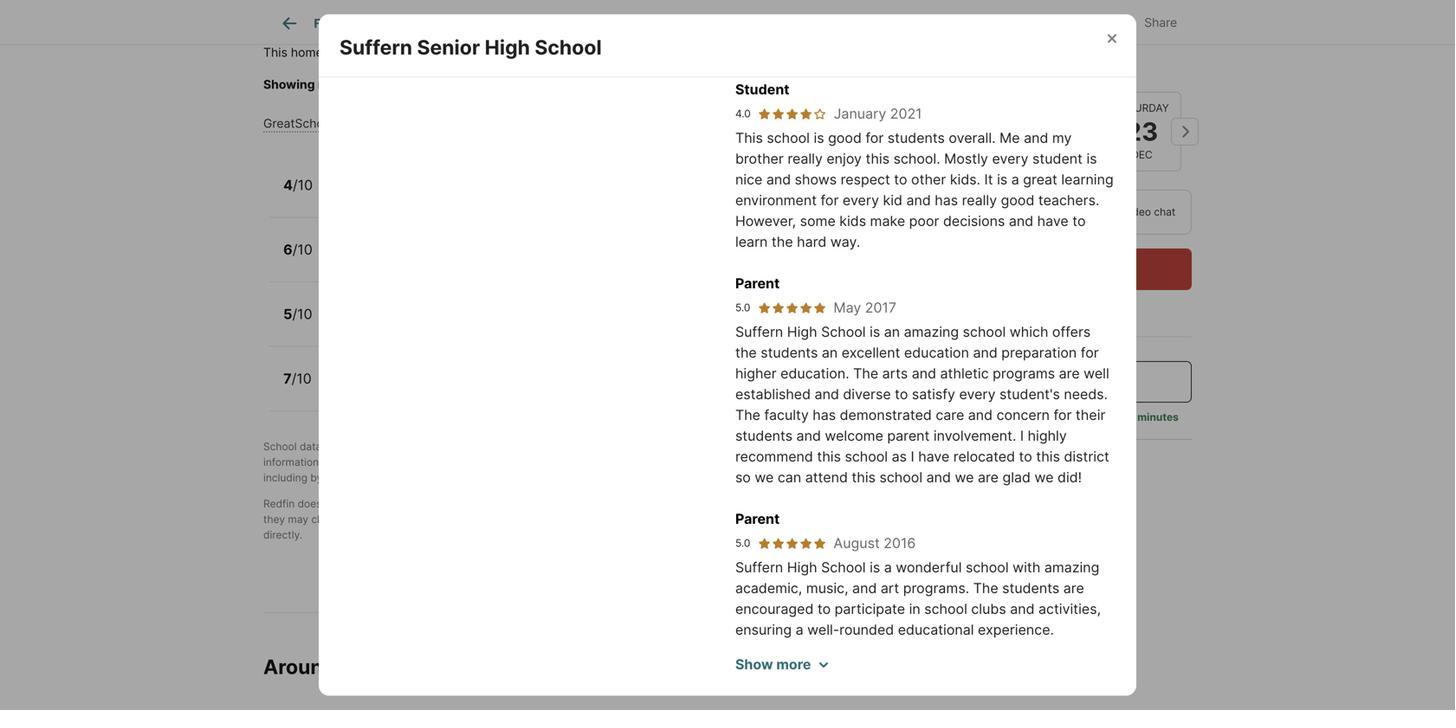 Task type: locate. For each thing, give the bounding box(es) containing it.
None button
[[931, 91, 1010, 172], [1017, 92, 1096, 171], [1103, 92, 1181, 171], [931, 91, 1010, 172], [1017, 92, 1096, 171], [1103, 92, 1181, 171]]

and up "poor"
[[906, 192, 931, 209]]

including
[[263, 472, 307, 484]]

suffern
[[340, 35, 412, 59], [399, 45, 443, 60], [735, 323, 783, 340], [735, 559, 783, 576]]

2 vertical spatial high
[[787, 559, 817, 576]]

is down august 2016
[[870, 559, 880, 576]]

be down information.
[[481, 513, 494, 526]]

dec down overall.
[[960, 149, 981, 161]]

every up hear
[[959, 386, 996, 403]]

1 horizontal spatial their
[[696, 456, 719, 469]]

0 vertical spatial rating 5.0 out of 5 element
[[757, 301, 827, 315]]

amazing
[[904, 323, 959, 340], [1044, 559, 1099, 576]]

0 horizontal spatial greatschools
[[263, 116, 340, 131]]

list box containing tour in person
[[921, 190, 1192, 235]]

amazing up activities,
[[1044, 559, 1099, 576]]

themselves.
[[499, 472, 558, 484]]

2 tab from the left
[[445, 3, 568, 44]]

2 horizontal spatial dec
[[1131, 149, 1153, 161]]

1 vertical spatial amazing
[[1044, 559, 1099, 576]]

by up does
[[310, 472, 322, 484]]

redfin
[[591, 440, 622, 453], [263, 498, 295, 510]]

1 tab from the left
[[359, 3, 445, 44]]

has for welcome
[[813, 407, 836, 423]]

has inside this school is good for students overall. me and my brother really enjoy this school. mostly every student is nice and shows respect to other kids. it is a great learning environment for every kid and has really good teachers. however, some kids make poor decisions and have to learn the hard way.
[[935, 192, 958, 209]]

1 horizontal spatial district
[[824, 513, 858, 526]]

not up the change
[[325, 498, 341, 510]]

suffern for suffern high school is an amazing school which offers the students an excellent education and preparation for higher education. the arts and athletic programs are well established and diverse to satisfy every student's needs. the faculty has demonstrated care and concern for their students and welcome parent involvement. i highly recommend this school as i have relocated to this district so we can attend this school and we are glad we did!
[[735, 323, 783, 340]]

1 rating 5.0 out of 5 element from the top
[[757, 301, 827, 315]]

data
[[300, 440, 322, 453]]

feed
[[314, 16, 343, 31]]

2 vertical spatial in
[[909, 601, 920, 617]]

greatschools down "showing"
[[263, 116, 340, 131]]

tour for tour in person
[[957, 206, 980, 218]]

first step, and conduct their own investigation to determine their desired schools or school districts, including by contacting and visiting the schools themselves.
[[263, 456, 892, 484]]

kids.
[[950, 171, 980, 188]]

the
[[853, 365, 878, 382], [735, 407, 760, 423], [973, 580, 998, 597]]

0 vertical spatial in
[[982, 206, 992, 218]]

1 horizontal spatial good
[[1001, 192, 1034, 209]]

only;
[[860, 498, 884, 510]]

a inside 'ask a question' button
[[1036, 373, 1044, 390]]

way.
[[830, 233, 860, 250]]

rating 5.0 out of 5 element
[[757, 301, 827, 315], [757, 536, 827, 550]]

dec inside 21 dec
[[960, 149, 981, 161]]

greatschools summary rating link
[[263, 116, 438, 131]]

2 5.0 from the top
[[735, 537, 750, 549]]

i down you'll hear from a local agent in about
[[1020, 427, 1024, 444]]

and down "endorse"
[[351, 513, 369, 526]]

0 horizontal spatial we
[[755, 469, 774, 486]]

0 vertical spatial not
[[325, 498, 341, 510]]

school down reference
[[789, 513, 821, 526]]

this up guaranteed
[[452, 498, 470, 510]]

to up contact
[[732, 498, 742, 510]]

1 horizontal spatial an
[[884, 323, 900, 340]]

high up education.
[[787, 323, 817, 340]]

2 tour from the left
[[1082, 206, 1104, 218]]

2 we from the left
[[955, 469, 974, 486]]

other
[[911, 171, 946, 188]]

january
[[834, 105, 886, 122]]

kids
[[839, 213, 866, 229]]

glad
[[1002, 469, 1031, 486]]

is inside the "suffern high school is an amazing school which offers the students an excellent education and preparation for higher education. the arts and athletic programs are well established and diverse to satisfy every student's needs. the faculty has demonstrated care and concern for their students and welcome parent involvement. i highly recommend this school as i have relocated to this district so we can attend this school and we are glad we did!"
[[870, 323, 880, 340]]

dec for 22
[[1046, 149, 1067, 161]]

and up desired
[[728, 440, 747, 453]]

school down rating 4.0 out of 5 element
[[767, 129, 810, 146]]

0 horizontal spatial this
[[263, 45, 287, 60]]

chat
[[1154, 206, 1176, 218]]

district down reference
[[824, 513, 858, 526]]

dec down 23 at right
[[1131, 149, 1153, 161]]

really
[[788, 150, 823, 167], [962, 192, 997, 209]]

/10 for 4 /10
[[293, 176, 313, 193]]

2 parent from the top
[[735, 510, 780, 527]]

the right check at the left of the page
[[493, 77, 512, 92]]

5.0 for suffern high school is a wonderful school with amazing academic, music, and art programs. the students are encouraged to participate in school clubs and activities, ensuring a well-rounded educational experience.
[[735, 537, 750, 549]]

0 vertical spatial 5.0
[[735, 301, 750, 314]]

as inside , a nonprofit organization. redfin recommends buyers and renters use greatschools information and ratings as a
[[380, 456, 391, 469]]

eligibility,
[[681, 513, 727, 526]]

redfin inside , a nonprofit organization. redfin recommends buyers and renters use greatschools information and ratings as a
[[591, 440, 622, 453]]

1 horizontal spatial dec
[[1046, 149, 1067, 161]]

has for decisions
[[935, 192, 958, 209]]

2 horizontal spatial their
[[1076, 407, 1106, 423]]

used
[[761, 498, 784, 510]]

4
[[283, 176, 293, 193]]

/10 down 4 /10
[[292, 241, 313, 258]]

this school is good for students overall. me and my brother really enjoy this school. mostly every student is nice and shows respect to other kids. it is a great learning environment for every kid and has really good teachers. however, some kids make poor decisions and have to learn the hard way.
[[735, 129, 1114, 250]]

this down highly
[[1036, 448, 1060, 465]]

a right the ask
[[1036, 373, 1044, 390]]

the
[[377, 45, 395, 60], [493, 77, 512, 92], [772, 233, 793, 250], [735, 344, 757, 361], [440, 472, 456, 484], [770, 513, 786, 526]]

all
[[687, 77, 699, 92]]

list box
[[921, 190, 1192, 235]]

,
[[462, 440, 465, 453]]

redfin up they
[[263, 498, 295, 510]]

home.
[[820, 77, 856, 92]]

have down the teachers.
[[1037, 213, 1069, 229]]

recommend
[[735, 448, 813, 465]]

school down the programs.
[[924, 601, 967, 617]]

0 horizontal spatial in
[[909, 601, 920, 617]]

0 horizontal spatial i
[[911, 448, 914, 465]]

/10 up the 6 /10 at the left of page
[[293, 176, 313, 193]]

as inside the "suffern high school is an amazing school which offers the students an excellent education and preparation for higher education. the arts and athletic programs are well established and diverse to satisfy every student's needs. the faculty has demonstrated care and concern for their students and welcome parent involvement. i highly recommend this school as i have relocated to this district so we can attend this school and we are glad we did!"
[[892, 448, 907, 465]]

suffern for suffern senior high school
[[340, 35, 412, 59]]

be up contact
[[745, 498, 758, 510]]

relocated
[[953, 448, 1015, 465]]

to down information.
[[469, 513, 479, 526]]

0 horizontal spatial really
[[788, 150, 823, 167]]

1 horizontal spatial in
[[982, 206, 992, 218]]

a left great
[[1011, 171, 1019, 188]]

school down may
[[821, 323, 866, 340]]

2 dec from the left
[[1046, 149, 1067, 161]]

have inside the "suffern high school is an amazing school which offers the students an excellent education and preparation for higher education. the arts and athletic programs are well established and diverse to satisfy every student's needs. the faculty has demonstrated care and concern for their students and welcome parent involvement. i highly recommend this school as i have relocated to this district so we can attend this school and we are glad we did!"
[[918, 448, 949, 465]]

0 horizontal spatial be
[[481, 513, 494, 526]]

has inside the "suffern high school is an amazing school which offers the students an excellent education and preparation for higher education. the arts and athletic programs are well established and diverse to satisfy every student's needs. the faculty has demonstrated care and concern for their students and welcome parent involvement. i highly recommend this school as i have relocated to this district so we can attend this school and we are glad we did!"
[[813, 407, 836, 423]]

i down parent
[[911, 448, 914, 465]]

via
[[1107, 206, 1121, 218]]

has up "welcome"
[[813, 407, 836, 423]]

students inside suffern high school is a wonderful school with amazing academic, music, and art programs. the students are encouraged to participate in school clubs and activities, ensuring a well-rounded educational experience.
[[1002, 580, 1059, 597]]

1 horizontal spatial as
[[787, 498, 799, 510]]

1 horizontal spatial not
[[390, 513, 406, 526]]

0 vertical spatial high
[[485, 35, 530, 59]]

1 vertical spatial by
[[310, 472, 322, 484]]

first
[[403, 456, 422, 469]]

and up 'environment'
[[766, 171, 791, 188]]

schools.
[[362, 77, 412, 92]]

not inside school service boundaries are intended to be used as a reference only; they may change and are not
[[390, 513, 406, 526]]

this inside this school is good for students overall. me and my brother really enjoy this school. mostly every student is nice and shows respect to other kids. it is a great learning environment for every kid and has really good teachers. however, some kids make poor decisions and have to learn the hard way.
[[735, 129, 763, 146]]

has down "other"
[[935, 192, 958, 209]]

1 vertical spatial parent
[[735, 510, 780, 527]]

determine
[[644, 456, 694, 469]]

school
[[535, 35, 602, 59], [493, 45, 533, 60], [821, 323, 866, 340], [263, 440, 297, 453], [535, 498, 568, 510], [821, 559, 866, 576]]

a inside this school is good for students overall. me and my brother really enjoy this school. mostly every student is nice and shows respect to other kids. it is a great learning environment for every kid and has really good teachers. however, some kids make poor decisions and have to learn the hard way.
[[1011, 171, 1019, 188]]

0 vertical spatial every
[[992, 150, 1029, 167]]

to down recommends
[[631, 456, 641, 469]]

arts
[[882, 365, 908, 382]]

2 horizontal spatial an
[[1048, 456, 1065, 472]]

start
[[1011, 456, 1045, 472]]

0 horizontal spatial the
[[735, 407, 760, 423]]

0 horizontal spatial as
[[380, 456, 391, 469]]

redfin up investigation
[[591, 440, 622, 453]]

suffern inside the "suffern high school is an amazing school which offers the students an excellent education and preparation for higher education. the arts and athletic programs are well established and diverse to satisfy every student's needs. the faculty has demonstrated care and concern for their students and welcome parent involvement. i highly recommend this school as i have relocated to this district so we can attend this school and we are glad we did!"
[[735, 323, 783, 340]]

2 horizontal spatial the
[[973, 580, 998, 597]]

previous image
[[914, 118, 941, 145]]

1 horizontal spatial tour
[[1082, 206, 1104, 218]]

7
[[283, 370, 292, 387]]

0 vertical spatial this
[[263, 45, 287, 60]]

and up 'contacting'
[[322, 456, 340, 469]]

may 2017
[[834, 299, 896, 316]]

are down "endorse"
[[372, 513, 387, 526]]

0 vertical spatial be
[[745, 498, 758, 510]]

around
[[263, 655, 335, 679]]

and down education.
[[815, 386, 839, 403]]

dec inside 22 dec
[[1046, 149, 1067, 161]]

encouraged
[[735, 601, 814, 617]]

1 vertical spatial high
[[787, 323, 817, 340]]

1 parent from the top
[[735, 275, 780, 292]]

august
[[834, 535, 880, 552]]

1 vertical spatial not
[[390, 513, 406, 526]]

2 horizontal spatial as
[[892, 448, 907, 465]]

tab
[[359, 3, 445, 44], [445, 3, 568, 44], [568, 3, 699, 44], [699, 3, 779, 44], [779, 3, 854, 44]]

amazing up education
[[904, 323, 959, 340]]

this up respect
[[866, 150, 890, 167]]

dec for 21
[[960, 149, 981, 161]]

3 dec from the left
[[1131, 149, 1153, 161]]

as down parent
[[892, 448, 907, 465]]

activities,
[[1038, 601, 1101, 617]]

suffern central school district link
[[399, 45, 580, 60]]

1 vertical spatial i
[[911, 448, 914, 465]]

the down established
[[735, 407, 760, 423]]

or
[[1046, 328, 1066, 345]]

0 vertical spatial redfin
[[591, 440, 622, 453]]

highly
[[1028, 427, 1067, 444]]

a inside school service boundaries are intended to be used as a reference only; they may change and are not
[[802, 498, 807, 510]]

1 horizontal spatial or
[[802, 456, 812, 469]]

it
[[984, 171, 993, 188]]

district up did!
[[1064, 448, 1109, 465]]

show more
[[735, 656, 811, 673]]

learning
[[1061, 171, 1114, 188]]

0 vertical spatial good
[[828, 129, 862, 146]]

1 vertical spatial have
[[918, 448, 949, 465]]

0 horizontal spatial redfin
[[263, 498, 295, 510]]

2 horizontal spatial we
[[1035, 469, 1054, 486]]

the down however,
[[772, 233, 793, 250]]

and down great
[[1009, 213, 1033, 229]]

every down respect
[[843, 192, 879, 209]]

schools down conduct
[[459, 472, 496, 484]]

some
[[800, 213, 836, 229]]

agent
[[1047, 411, 1075, 424]]

1 we from the left
[[755, 469, 774, 486]]

high inside suffern high school is a wonderful school with amazing academic, music, and art programs. the students are encouraged to participate in school clubs and activities, ensuring a well-rounded educational experience.
[[787, 559, 817, 576]]

tab up serving
[[699, 3, 779, 44]]

0 vertical spatial home
[[291, 45, 323, 60]]

tab up this home is within the suffern central school district .
[[359, 3, 445, 44]]

tour via video chat
[[1082, 206, 1176, 218]]

21
[[956, 116, 984, 147]]

5.0 for suffern high school is an amazing school which offers the students an excellent education and preparation for higher education. the arts and athletic programs are well established and diverse to satisfy every student's needs. the faculty has demonstrated care and concern for their students and welcome parent involvement. i highly recommend this school as i have relocated to this district so we can attend this school and we are glad we did!
[[735, 301, 750, 314]]

redfin does not endorse or guarantee this information.
[[263, 498, 532, 510]]

to inside 'guaranteed to be accurate. to verify school enrollment eligibility, contact the school district directly.'
[[469, 513, 479, 526]]

and inside school service boundaries are intended to be used as a reference only; they may change and are not
[[351, 513, 369, 526]]

suffern inside suffern high school is a wonderful school with amazing academic, music, and art programs. the students are encouraged to participate in school clubs and activities, ensuring a well-rounded educational experience.
[[735, 559, 783, 576]]

1 horizontal spatial has
[[935, 192, 958, 209]]

be inside 'guaranteed to be accurate. to verify school enrollment eligibility, contact the school district directly.'
[[481, 513, 494, 526]]

/10 down the 6 /10 at the left of page
[[292, 306, 312, 322]]

high inside the "suffern high school is an amazing school which offers the students an excellent education and preparation for higher education. the arts and athletic programs are well established and diverse to satisfy every student's needs. the faculty has demonstrated care and concern for their students and welcome parent involvement. i highly recommend this school as i have relocated to this district so we can attend this school and we are glad we did!"
[[787, 323, 817, 340]]

their down buyers
[[696, 456, 719, 469]]

shows
[[795, 171, 837, 188]]

0 horizontal spatial dec
[[960, 149, 981, 161]]

to up glad
[[1019, 448, 1032, 465]]

2 vertical spatial schools
[[459, 472, 496, 484]]

greatschools up step,
[[396, 440, 462, 453]]

see
[[663, 77, 683, 92]]

a right from
[[1013, 411, 1019, 424]]

their
[[1076, 407, 1106, 423], [517, 456, 539, 469], [696, 456, 719, 469]]

1 vertical spatial schools
[[761, 456, 799, 469]]

about
[[1090, 411, 1118, 424]]

rating 5.0 out of 5 element for music,
[[757, 536, 827, 550]]

0 horizontal spatial or
[[387, 498, 397, 510]]

guaranteed to be accurate. to verify school enrollment eligibility, contact the school district directly.
[[263, 513, 858, 541]]

service
[[571, 498, 607, 510]]

high inside suffern senior high school element
[[485, 35, 530, 59]]

the inside suffern high school is a wonderful school with amazing academic, music, and art programs. the students are encouraged to participate in school clubs and activities, ensuring a well-rounded educational experience.
[[973, 580, 998, 597]]

in left person
[[982, 206, 992, 218]]

1 vertical spatial has
[[813, 407, 836, 423]]

0 horizontal spatial home
[[291, 45, 323, 60]]

the inside this school is good for students overall. me and my brother really enjoy this school. mostly every student is nice and shows respect to other kids. it is a great learning environment for every kid and has really good teachers. however, some kids make poor decisions and have to learn the hard way.
[[772, 233, 793, 250]]

1 horizontal spatial really
[[962, 192, 997, 209]]

1 vertical spatial district
[[1064, 448, 1109, 465]]

/10 for 7 /10
[[292, 370, 312, 387]]

from
[[987, 411, 1010, 424]]

0 horizontal spatial tour
[[957, 206, 980, 218]]

for
[[866, 129, 884, 146], [821, 192, 839, 209], [1081, 344, 1099, 361], [1054, 407, 1072, 423]]

tour down kids.
[[957, 206, 980, 218]]

0 vertical spatial the
[[853, 365, 878, 382]]

district down .
[[557, 77, 596, 92]]

and left my
[[1024, 129, 1048, 146]]

1 horizontal spatial home
[[382, 655, 436, 679]]

to up well-
[[817, 601, 831, 617]]

me
[[999, 129, 1020, 146]]

0 vertical spatial or
[[802, 456, 812, 469]]

we
[[755, 469, 774, 486], [955, 469, 974, 486], [1035, 469, 1054, 486]]

1 horizontal spatial i
[[1020, 427, 1024, 444]]

teachers.
[[1038, 192, 1099, 209]]

1 5.0 from the top
[[735, 301, 750, 314]]

school inside this school is good for students overall. me and my brother really enjoy this school. mostly every student is nice and shows respect to other kids. it is a great learning environment for every kid and has really good teachers. however, some kids make poor decisions and have to learn the hard way.
[[767, 129, 810, 146]]

the up higher
[[735, 344, 757, 361]]

1 vertical spatial good
[[1001, 192, 1034, 209]]

offers
[[1052, 323, 1091, 340]]

0 horizontal spatial has
[[813, 407, 836, 423]]

mostly
[[944, 150, 988, 167]]

1 vertical spatial in
[[1078, 411, 1087, 424]]

athletic
[[940, 365, 989, 382]]

0 vertical spatial i
[[1020, 427, 1024, 444]]

1 horizontal spatial have
[[1037, 213, 1069, 229]]

suffern up the academic,
[[735, 559, 783, 576]]

2 vertical spatial every
[[959, 386, 996, 403]]

rating 4.0 out of 5 element
[[758, 107, 827, 121]]

a left well-
[[796, 621, 803, 638]]

1 horizontal spatial this
[[735, 129, 763, 146]]

an down 2017
[[884, 323, 900, 340]]

this for this school is good for students overall. me and my brother really enjoy this school. mostly every student is nice and shows respect to other kids. it is a great learning environment for every kid and has really good teachers. however, some kids make poor decisions and have to learn the hard way.
[[735, 129, 763, 146]]

district inside 'guaranteed to be accurate. to verify school enrollment eligibility, contact the school district directly.'
[[824, 513, 858, 526]]

district
[[557, 77, 596, 92], [1064, 448, 1109, 465], [824, 513, 858, 526]]

0 horizontal spatial schools
[[459, 472, 496, 484]]

tab up suffern central school district link on the top of page
[[445, 3, 568, 44]]

1 vertical spatial this
[[735, 129, 763, 146]]

great
[[1023, 171, 1057, 188]]

1 vertical spatial or
[[387, 498, 397, 510]]

tab up .
[[568, 3, 699, 44]]

1 vertical spatial home
[[1039, 62, 1094, 87]]

decisions
[[943, 213, 1005, 229]]

involvement.
[[934, 427, 1016, 444]]

1 vertical spatial really
[[962, 192, 997, 209]]

the inside first step, and conduct their own investigation to determine their desired schools or school districts, including by contacting and visiting the schools themselves.
[[440, 472, 456, 484]]

0 vertical spatial schools
[[703, 77, 747, 92]]

0 horizontal spatial have
[[918, 448, 949, 465]]

recommends
[[625, 440, 689, 453]]

suffern up schools. on the left of page
[[340, 35, 412, 59]]

and up participate
[[852, 580, 877, 597]]

2 rating 5.0 out of 5 element from the top
[[757, 536, 827, 550]]

not down redfin does not endorse or guarantee this information.
[[390, 513, 406, 526]]

1 horizontal spatial we
[[955, 469, 974, 486]]

have
[[1037, 213, 1069, 229], [918, 448, 949, 465]]

1 tour from the left
[[957, 206, 980, 218]]

a left first
[[394, 456, 400, 469]]

0 horizontal spatial district
[[557, 77, 596, 92]]

show
[[735, 656, 773, 673]]

1 horizontal spatial schools
[[703, 77, 747, 92]]

1 dec from the left
[[960, 149, 981, 161]]

5.0 down contact
[[735, 537, 750, 549]]

suffern high school is an amazing school which offers the students an excellent education and preparation for higher education. the arts and athletic programs are well established and diverse to satisfy every student's needs. the faculty has demonstrated care and concern for their students and welcome parent involvement. i highly recommend this school as i have relocated to this district so we can attend this school and we are glad we did!
[[735, 323, 1109, 486]]

1 vertical spatial 5.0
[[735, 537, 750, 549]]

1 horizontal spatial the
[[853, 365, 878, 382]]

high
[[485, 35, 530, 59], [787, 323, 817, 340], [787, 559, 817, 576]]

showing
[[263, 77, 315, 92]]

suffern for suffern high school is a wonderful school with amazing academic, music, and art programs. the students are encouraged to participate in school clubs and activities, ensuring a well-rounded educational experience.
[[735, 559, 783, 576]]

or inside first step, and conduct their own investigation to determine their desired schools or school districts, including by contacting and visiting the schools themselves.
[[802, 456, 812, 469]]

students up "school."
[[888, 129, 945, 146]]

in right agent
[[1078, 411, 1087, 424]]

for down "january 2021"
[[866, 129, 884, 146]]

as inside school service boundaries are intended to be used as a reference only; they may change and are not
[[787, 498, 799, 510]]

endorse
[[344, 498, 384, 510]]

suffern senior high school dialog
[[319, 0, 1136, 696]]

2 vertical spatial the
[[973, 580, 998, 597]]

by right provided
[[381, 440, 394, 453]]

1 vertical spatial be
[[481, 513, 494, 526]]

demonstrated
[[840, 407, 932, 423]]

1 vertical spatial redfin
[[263, 498, 295, 510]]

this up brother
[[735, 129, 763, 146]]

their down needs.
[[1076, 407, 1106, 423]]

2 horizontal spatial greatschools
[[808, 440, 874, 453]]

0 vertical spatial by
[[381, 440, 394, 453]]

this down districts,
[[852, 469, 876, 486]]

1 horizontal spatial redfin
[[591, 440, 622, 453]]

2 horizontal spatial district
[[1064, 448, 1109, 465]]

0 vertical spatial has
[[935, 192, 958, 209]]

a
[[1011, 171, 1019, 188], [1036, 373, 1044, 390], [1013, 411, 1019, 424], [468, 440, 474, 453], [394, 456, 400, 469], [802, 498, 807, 510], [884, 559, 892, 576], [796, 621, 803, 638]]

amazing inside the "suffern high school is an amazing school which offers the students an excellent education and preparation for higher education. the arts and athletic programs are well established and diverse to satisfy every student's needs. the faculty has demonstrated care and concern for their students and welcome parent involvement. i highly recommend this school as i have relocated to this district so we can attend this school and we are glad we did!"
[[904, 323, 959, 340]]

amazing inside suffern high school is a wonderful school with amazing academic, music, and art programs. the students are encouraged to participate in school clubs and activities, ensuring a well-rounded educational experience.
[[1044, 559, 1099, 576]]

5 /10
[[283, 306, 312, 322]]

is up excellent
[[870, 323, 880, 340]]



Task type: describe. For each thing, give the bounding box(es) containing it.
2 vertical spatial home
[[382, 655, 436, 679]]

2017
[[865, 299, 896, 316]]

2 horizontal spatial home
[[1039, 62, 1094, 87]]

school service boundaries are intended to be used as a reference only; they may change and are not
[[263, 498, 884, 526]]

1 horizontal spatial by
[[381, 440, 394, 453]]

is left within
[[326, 45, 335, 60]]

is inside suffern high school is a wonderful school with amazing academic, music, and art programs. the students are encouraged to participate in school clubs and activities, ensuring a well-rounded educational experience.
[[870, 559, 880, 576]]

high for suffern high school is an amazing school which offers the students an excellent education and preparation for higher education. the arts and athletic programs are well established and diverse to satisfy every student's needs. the faculty has demonstrated care and concern for their students and welcome parent involvement. i highly recommend this school as i have relocated to this district so we can attend this school and we are glad we did!
[[787, 323, 817, 340]]

you'll
[[934, 411, 959, 424]]

go
[[921, 62, 948, 87]]

programs.
[[903, 580, 969, 597]]

and up redfin does not endorse or guarantee this information.
[[380, 472, 399, 484]]

the inside 'guaranteed to be accurate. to verify school enrollment eligibility, contact the school district directly.'
[[770, 513, 786, 526]]

for up some
[[821, 192, 839, 209]]

school inside the "suffern high school is an amazing school which offers the students an excellent education and preparation for higher education. the arts and athletic programs are well established and diverse to satisfy every student's needs. the faculty has demonstrated care and concern for their students and welcome parent involvement. i highly recommend this school as i have relocated to this district so we can attend this school and we are glad we did!"
[[821, 323, 866, 340]]

students inside this school is good for students overall. me and my brother really enjoy this school. mostly every student is nice and shows respect to other kids. it is a great learning environment for every kid and has really good teachers. however, some kids make poor decisions and have to learn the hard way.
[[888, 129, 945, 146]]

0 horizontal spatial not
[[325, 498, 341, 510]]

school inside school service boundaries are intended to be used as a reference only; they may change and are not
[[535, 498, 568, 510]]

saturday
[[1115, 102, 1169, 114]]

learn
[[735, 233, 768, 250]]

my
[[1052, 129, 1072, 146]]

parent for suffern high school is a wonderful school with amazing academic, music, and art programs. the students are encouraged to participate in school clubs and activities, ensuring a well-rounded educational experience.
[[735, 510, 780, 527]]

change
[[311, 513, 348, 526]]

check
[[456, 77, 490, 92]]

minutes
[[1137, 411, 1179, 424]]

is right the data
[[325, 440, 332, 453]]

excellent
[[842, 344, 900, 361]]

0 vertical spatial an
[[884, 323, 900, 340]]

districts,
[[850, 456, 892, 469]]

is right it
[[997, 171, 1007, 188]]

/10 for 5 /10
[[292, 306, 312, 322]]

school left with
[[966, 559, 1009, 576]]

to inside school service boundaries are intended to be used as a reference only; they may change and are not
[[732, 498, 742, 510]]

school right central
[[493, 45, 533, 60]]

school data is provided by greatschools
[[263, 440, 462, 453]]

video
[[1124, 206, 1151, 218]]

summary
[[344, 116, 398, 131]]

parent for suffern high school is an amazing school which offers the students an excellent education and preparation for higher education. the arts and athletic programs are well established and diverse to satisfy every student's needs. the faculty has demonstrated care and concern for their students and welcome parent involvement. i highly recommend this school as i have relocated to this district so we can attend this school and we are glad we did!
[[735, 275, 780, 292]]

school down "welcome"
[[845, 448, 888, 465]]

a up art
[[884, 559, 892, 576]]

and down faculty on the right bottom of page
[[796, 427, 821, 444]]

you'll hear from a local agent in about
[[934, 411, 1121, 424]]

education.
[[780, 365, 849, 382]]

which
[[1010, 323, 1048, 340]]

tour in person option
[[921, 190, 1047, 235]]

established
[[735, 386, 811, 403]]

0 vertical spatial really
[[788, 150, 823, 167]]

be inside school service boundaries are intended to be used as a reference only; they may change and are not
[[745, 498, 758, 510]]

nearby
[[318, 77, 359, 92]]

feed tab list
[[263, 0, 868, 44]]

suffern up please
[[399, 45, 443, 60]]

this right around
[[340, 655, 377, 679]]

4 /10
[[283, 176, 313, 193]]

suffern high school is a wonderful school with amazing academic, music, and art programs. the students are encouraged to participate in school clubs and activities, ensuring a well-rounded educational experience.
[[735, 559, 1101, 638]]

this up the attend
[[817, 448, 841, 465]]

hard
[[797, 233, 826, 250]]

a right , on the left bottom of page
[[468, 440, 474, 453]]

around this home
[[263, 655, 436, 679]]

use
[[788, 440, 805, 453]]

next image
[[1171, 118, 1199, 145]]

this left home.
[[796, 77, 817, 92]]

every inside the "suffern high school is an amazing school which offers the students an excellent education and preparation for higher education. the arts and athletic programs are well established and diverse to satisfy every student's needs. the faculty has demonstrated care and concern for their students and welcome parent involvement. i highly recommend this school as i have relocated to this district so we can attend this school and we are glad we did!"
[[959, 386, 996, 403]]

ratings
[[343, 456, 377, 469]]

for up highly
[[1054, 407, 1072, 423]]

guarantee
[[400, 498, 450, 510]]

rating 5.0 out of 5 element for students
[[757, 301, 827, 315]]

showing nearby schools. please check the school district website to see all schools serving this home.
[[263, 77, 856, 92]]

, a nonprofit organization. redfin recommends buyers and renters use greatschools information and ratings as a
[[263, 440, 874, 469]]

central
[[446, 45, 490, 60]]

higher
[[735, 365, 777, 382]]

are up needs.
[[1059, 365, 1080, 382]]

and down parent
[[926, 469, 951, 486]]

and up involvement.
[[968, 407, 993, 423]]

high for suffern high school is a wonderful school with amazing academic, music, and art programs. the students are encouraged to participate in school clubs and activities, ensuring a well-rounded educational experience.
[[787, 559, 817, 576]]

22 dec
[[1040, 116, 1072, 161]]

with
[[1013, 559, 1040, 576]]

3 we from the left
[[1035, 469, 1054, 486]]

step,
[[425, 456, 449, 469]]

to inside first step, and conduct their own investigation to determine their desired schools or school districts, including by contacting and visiting the schools themselves.
[[631, 456, 641, 469]]

dec inside saturday 23 dec
[[1131, 149, 1153, 161]]

this home is within the suffern central school district .
[[263, 45, 583, 60]]

1 vertical spatial the
[[735, 407, 760, 423]]

their inside the "suffern high school is an amazing school which offers the students an excellent education and preparation for higher education. the arts and athletic programs are well established and diverse to satisfy every student's needs. the faculty has demonstrated care and concern for their students and welcome parent involvement. i highly recommend this school as i have relocated to this district so we can attend this school and we are glad we did!"
[[1076, 407, 1106, 423]]

educational
[[898, 621, 974, 638]]

academic,
[[735, 580, 802, 597]]

2 vertical spatial an
[[1048, 456, 1065, 472]]

4.0
[[735, 107, 751, 120]]

does
[[298, 498, 322, 510]]

school.
[[893, 150, 940, 167]]

are up enrollment
[[667, 498, 683, 510]]

students up education.
[[761, 344, 818, 361]]

student's
[[1000, 386, 1060, 403]]

greatschools inside , a nonprofit organization. redfin recommends buyers and renters use greatschools information and ratings as a
[[808, 440, 874, 453]]

overall.
[[949, 129, 996, 146]]

brother
[[735, 150, 784, 167]]

by inside first step, and conduct their own investigation to determine their desired schools or school districts, including by contacting and visiting the schools themselves.
[[310, 472, 322, 484]]

conduct
[[474, 456, 514, 469]]

organization.
[[525, 440, 588, 453]]

2 horizontal spatial in
[[1078, 411, 1087, 424]]

have inside this school is good for students overall. me and my brother really enjoy this school. mostly every student is nice and shows respect to other kids. it is a great learning environment for every kid and has really good teachers. however, some kids make poor decisions and have to learn the hard way.
[[1037, 213, 1069, 229]]

0 horizontal spatial their
[[517, 456, 539, 469]]

accurate.
[[497, 513, 543, 526]]

reference
[[810, 498, 857, 510]]

enjoy
[[827, 150, 862, 167]]

for up well
[[1081, 344, 1099, 361]]

students up recommend
[[735, 427, 793, 444]]

clubs
[[971, 601, 1006, 617]]

1 vertical spatial every
[[843, 192, 879, 209]]

5
[[283, 306, 292, 322]]

contact
[[730, 513, 767, 526]]

is up learning
[[1086, 150, 1097, 167]]

1 horizontal spatial greatschools
[[396, 440, 462, 453]]

guaranteed
[[409, 513, 466, 526]]

suffern senior high school element
[[340, 14, 622, 60]]

5 tab from the left
[[779, 3, 854, 44]]

school inside first step, and conduct their own investigation to determine their desired schools or school districts, including by contacting and visiting the schools themselves.
[[815, 456, 847, 469]]

attend
[[805, 469, 848, 486]]

and up experience.
[[1010, 601, 1035, 617]]

so
[[735, 469, 751, 486]]

hear
[[962, 411, 984, 424]]

tour for tour via video chat
[[1082, 206, 1104, 218]]

district inside the "suffern high school is an amazing school which offers the students an excellent education and preparation for higher education. the arts and athletic programs are well established and diverse to satisfy every student's needs. the faculty has demonstrated care and concern for their students and welcome parent involvement. i highly recommend this school as i have relocated to this district so we can attend this school and we are glad we did!"
[[1064, 448, 1109, 465]]

tour via video chat option
[[1047, 190, 1192, 235]]

tour
[[953, 62, 993, 87]]

ask a question
[[1007, 373, 1106, 390]]

school up "showing nearby schools. please check the school district website to see all schools serving this home."
[[535, 35, 602, 59]]

are inside suffern high school is a wonderful school with amazing academic, music, and art programs. the students are encouraged to participate in school clubs and activities, ensuring a well-rounded educational experience.
[[1063, 580, 1084, 597]]

the inside the "suffern high school is an amazing school which offers the students an excellent education and preparation for higher education. the arts and athletic programs are well established and diverse to satisfy every student's needs. the faculty has demonstrated care and concern for their students and welcome parent involvement. i highly recommend this school as i have relocated to this district so we can attend this school and we are glad we did!"
[[735, 344, 757, 361]]

in inside option
[[982, 206, 992, 218]]

school up information on the left of page
[[263, 440, 297, 453]]

this right tour
[[998, 62, 1035, 87]]

and up athletic at bottom right
[[973, 344, 998, 361]]

programs
[[993, 365, 1055, 382]]

the right within
[[377, 45, 395, 60]]

this inside this school is good for students overall. me and my brother really enjoy this school. mostly every student is nice and shows respect to other kids. it is a great learning environment for every kid and has really good teachers. however, some kids make poor decisions and have to learn the hard way.
[[866, 150, 890, 167]]

4 tab from the left
[[699, 3, 779, 44]]

and up satisfy
[[912, 365, 936, 382]]

more
[[776, 656, 811, 673]]

satisfy
[[912, 386, 955, 403]]

to down arts
[[895, 386, 908, 403]]

senior
[[417, 35, 480, 59]]

feed link
[[279, 13, 343, 34]]

school down service on the bottom of page
[[591, 513, 623, 526]]

share button
[[1105, 4, 1192, 39]]

to down the teachers.
[[1072, 213, 1086, 229]]

start an offer link
[[1011, 456, 1101, 472]]

to up kid
[[894, 171, 907, 188]]

0 horizontal spatial an
[[822, 344, 838, 361]]

website
[[600, 77, 645, 92]]

investigation
[[566, 456, 628, 469]]

start an offer
[[1011, 456, 1101, 472]]

is down rating 4.0 out of 5 element
[[814, 129, 824, 146]]

and down , on the left bottom of page
[[452, 456, 471, 469]]

school down districts,
[[879, 469, 922, 486]]

school down district
[[516, 77, 553, 92]]

diverse
[[843, 386, 891, 403]]

this for this home is within the suffern central school district .
[[263, 45, 287, 60]]

august 2016
[[834, 535, 916, 552]]

to left see
[[648, 77, 660, 92]]

experience.
[[978, 621, 1054, 638]]

2 horizontal spatial schools
[[761, 456, 799, 469]]

6
[[283, 241, 292, 258]]

0 horizontal spatial good
[[828, 129, 862, 146]]

/10 for 6 /10
[[292, 241, 313, 258]]

question
[[1047, 373, 1106, 390]]

concern
[[997, 407, 1050, 423]]

to inside suffern high school is a wonderful school with amazing academic, music, and art programs. the students are encouraged to participate in school clubs and activities, ensuring a well-rounded educational experience.
[[817, 601, 831, 617]]

art
[[881, 580, 899, 597]]

3 tab from the left
[[568, 3, 699, 44]]

school inside suffern high school is a wonderful school with amazing academic, music, and art programs. the students are encouraged to participate in school clubs and activities, ensuring a well-rounded educational experience.
[[821, 559, 866, 576]]

within
[[339, 45, 373, 60]]

in inside suffern high school is a wonderful school with amazing academic, music, and art programs. the students are encouraged to participate in school clubs and activities, ensuring a well-rounded educational experience.
[[909, 601, 920, 617]]

rating
[[401, 116, 438, 131]]

are down relocated
[[978, 469, 999, 486]]

contacting
[[325, 472, 378, 484]]

school left 'which' at the top right of the page
[[963, 323, 1006, 340]]



Task type: vqa. For each thing, say whether or not it's contained in the screenshot.
the 'Property taxes' at bottom right
no



